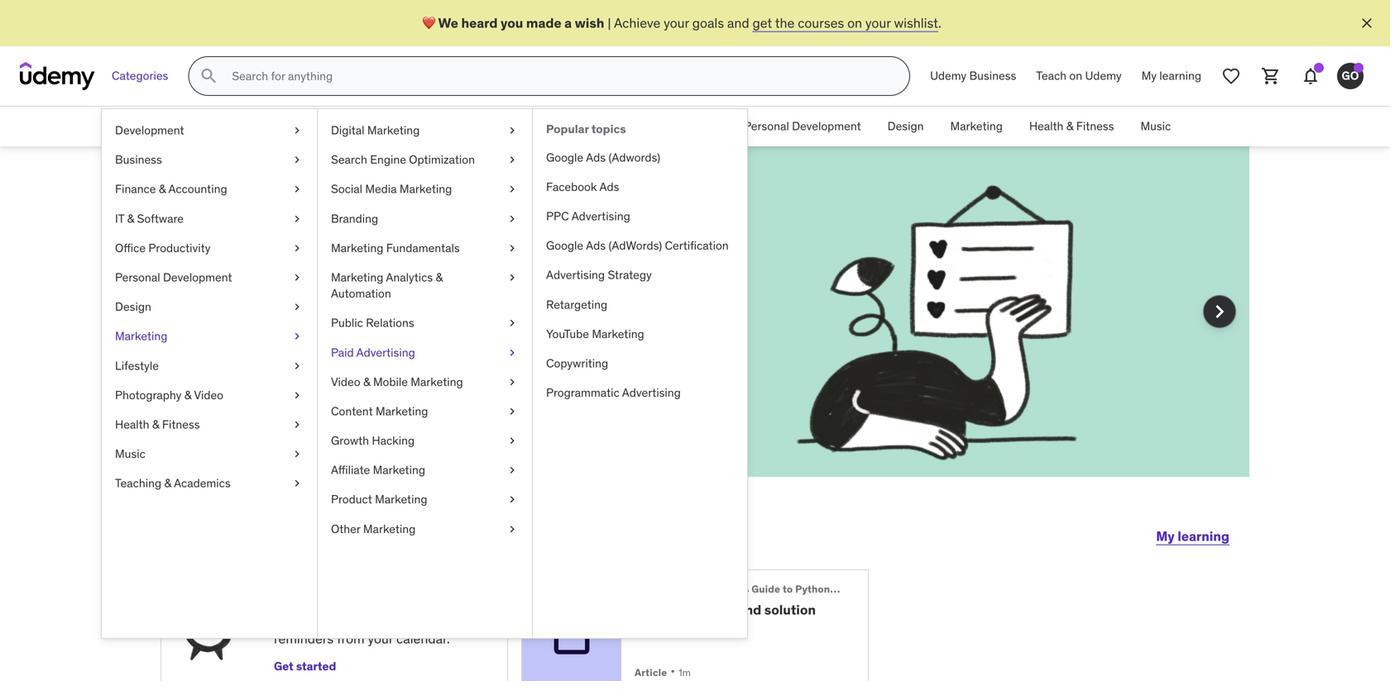Task type: locate. For each thing, give the bounding box(es) containing it.
0 horizontal spatial design
[[115, 300, 151, 314]]

time
[[220, 309, 249, 326]]

0 horizontal spatial it & software
[[115, 211, 184, 226]]

xsmall image inside public relations 'link'
[[506, 315, 519, 332]]

0 horizontal spatial health
[[115, 417, 149, 432]]

11. homework and solution link
[[635, 602, 841, 619]]

courses up "toward"
[[427, 309, 474, 326]]

advertising for ppc advertising
[[571, 209, 630, 224]]

0 vertical spatial a
[[564, 14, 572, 31]]

make up analytics on the left
[[354, 218, 445, 261]]

office productivity link up (adwords)
[[609, 107, 731, 146]]

advertising down the copywriting link
[[622, 386, 681, 400]]

0 horizontal spatial video
[[194, 388, 223, 403]]

ads down google ads (adwords)
[[599, 179, 619, 194]]

1 vertical spatial music
[[115, 447, 145, 462]]

search engine optimization link
[[318, 145, 532, 175]]

marketing inside paid advertising element
[[592, 327, 644, 342]]

0 vertical spatial software
[[549, 119, 595, 134]]

content marketing link
[[318, 397, 532, 427]]

ads down popular topics
[[586, 150, 606, 165]]

day
[[346, 613, 367, 629]]

udemy down .
[[930, 68, 967, 83]]

software for lifestyle
[[137, 211, 184, 226]]

1 vertical spatial health & fitness link
[[102, 410, 317, 440]]

business for lifestyle
[[115, 152, 162, 167]]

health & fitness for the left health & fitness link
[[115, 417, 200, 432]]

branding
[[331, 211, 378, 226]]

video
[[331, 375, 360, 390], [194, 388, 223, 403]]

get for started
[[274, 660, 293, 674]]

other marketing link
[[318, 515, 532, 544]]

health for the rightmost health & fitness link
[[1029, 119, 1064, 134]]

schedule time to learn a little each day adds up. get reminders from your calendar.
[[274, 587, 450, 648]]

marketing up automation
[[331, 270, 383, 285]]

xsmall image inside video & mobile marketing link
[[506, 374, 519, 390]]

xsmall image for business
[[290, 152, 304, 168]]

video down paid
[[331, 375, 360, 390]]

office productivity link up time
[[102, 234, 317, 263]]

& inside 'marketing analytics & automation'
[[436, 270, 443, 285]]

design link for health & fitness
[[874, 107, 937, 146]]

Search for anything text field
[[229, 62, 889, 90]]

0 vertical spatial my learning link
[[1132, 56, 1211, 96]]

1 vertical spatial you
[[287, 218, 347, 261]]

development for health & fitness
[[792, 119, 861, 134]]

we
[[438, 14, 458, 31]]

teach on udemy link
[[1026, 56, 1132, 96]]

content marketing
[[331, 404, 428, 419]]

xsmall image inside 'digital marketing' link
[[506, 122, 519, 139]]

marketing down the affiliate marketing
[[375, 492, 427, 507]]

retargeting
[[546, 297, 607, 312]]

fitness
[[1076, 119, 1114, 134], [162, 417, 200, 432]]

business left teach
[[969, 68, 1016, 83]]

accounting
[[442, 119, 500, 134], [168, 182, 227, 197]]

photography
[[115, 388, 181, 403]]

get the courses on your wishlist link
[[752, 14, 938, 31]]

it for health & fitness
[[527, 119, 536, 134]]

business for health & fitness
[[315, 119, 362, 134]]

0 horizontal spatial business
[[115, 152, 162, 167]]

guide
[[752, 583, 780, 596]]

1 horizontal spatial health & fitness
[[1029, 119, 1114, 134]]

get up and take the first step toward your goals.
[[380, 309, 402, 326]]

wishlist
[[894, 14, 938, 31], [220, 328, 264, 345]]

marketing down udemy business link
[[950, 119, 1003, 134]]

1 horizontal spatial wishlist
[[894, 14, 938, 31]]

and inside the ultimate beginners guide to python programming 11. homework and solution
[[738, 602, 761, 619]]

advertising up retargeting at the left top of page
[[546, 268, 605, 283]]

❤️   we heard you made a wish | achieve your goals and get the courses on your wishlist .
[[422, 14, 941, 31]]

first
[[344, 328, 367, 345]]

goals.
[[472, 328, 507, 345]]

fitness down 'teach on udemy' link
[[1076, 119, 1114, 134]]

personal development for health & fitness
[[744, 119, 861, 134]]

finance & accounting link for health & fitness
[[375, 107, 514, 146]]

0 horizontal spatial make
[[267, 309, 300, 326]]

video down lifestyle link
[[194, 388, 223, 403]]

0 vertical spatial music link
[[1127, 107, 1184, 146]]

growth hacking
[[331, 434, 415, 448]]

0 horizontal spatial finance & accounting link
[[102, 175, 317, 204]]

get for the
[[380, 309, 402, 326]]

advertising inside 'ppc advertising' link
[[571, 209, 630, 224]]

advertising down and take the first step toward your goals.
[[356, 345, 415, 360]]

your down adds
[[368, 631, 393, 648]]

get started
[[274, 660, 336, 674]]

xsmall image inside marketing fundamentals link
[[506, 240, 519, 256]]

accounting for lifestyle
[[168, 182, 227, 197]]

xsmall image inside photography & video link
[[290, 388, 304, 404]]

1 vertical spatial my learning
[[1156, 528, 1229, 545]]

xsmall image inside development 'link'
[[290, 122, 304, 139]]

accounting up optimization
[[442, 119, 500, 134]]

1 vertical spatial get
[[424, 613, 445, 629]]

get up calendar.
[[424, 613, 445, 629]]

1 vertical spatial personal development link
[[102, 263, 317, 293]]

business inside udemy business link
[[969, 68, 1016, 83]]

lifestyle
[[115, 358, 159, 373]]

1 horizontal spatial you
[[501, 14, 523, 31]]

ads inside 'link'
[[599, 179, 619, 194]]

public relations link
[[318, 309, 532, 338]]

xsmall image for social media marketing
[[506, 181, 519, 198]]

office for health & fitness
[[622, 119, 653, 134]]

marketing link down udemy business link
[[937, 107, 1016, 146]]

xsmall image for marketing
[[290, 329, 304, 345]]

product marketing link
[[318, 485, 532, 515]]

step
[[371, 328, 396, 345]]

1 vertical spatial courses
[[427, 309, 474, 326]]

1 horizontal spatial finance & accounting link
[[375, 107, 514, 146]]

growth hacking link
[[318, 427, 532, 456]]

get
[[380, 309, 402, 326], [424, 613, 445, 629], [274, 660, 293, 674]]

udemy business link
[[920, 56, 1026, 96]]

xsmall image inside business link
[[290, 152, 304, 168]]

to inside the carousel element
[[252, 309, 264, 326]]

xsmall image for health & fitness
[[290, 417, 304, 433]]

1 vertical spatial and
[[268, 328, 290, 345]]

xsmall image for marketing analytics & automation
[[506, 270, 519, 286]]

0 horizontal spatial a
[[451, 218, 471, 261]]

productivity
[[655, 119, 717, 134], [148, 241, 210, 256]]

2 vertical spatial get
[[274, 660, 293, 674]]

time to make it come true.
[[220, 309, 380, 326]]

submit search image
[[199, 66, 219, 86]]

google inside google ads (adwords) certification link
[[546, 238, 583, 253]]

1 horizontal spatial personal development
[[744, 119, 861, 134]]

xsmall image inside office productivity link
[[290, 240, 304, 256]]

0 horizontal spatial it
[[115, 211, 124, 226]]

health & fitness
[[1029, 119, 1114, 134], [115, 417, 200, 432]]

1 vertical spatial office
[[115, 241, 146, 256]]

marketing down search engine optimization link
[[400, 182, 452, 197]]

xsmall image inside content marketing link
[[506, 404, 519, 420]]

wishlist up the udemy business
[[894, 14, 938, 31]]

finance & accounting link down development 'link'
[[102, 175, 317, 204]]

0 horizontal spatial fitness
[[162, 417, 200, 432]]

little
[[285, 613, 312, 629]]

1 vertical spatial productivity
[[148, 241, 210, 256]]

personal development link
[[731, 107, 874, 146], [102, 263, 317, 293]]

business up search
[[315, 119, 362, 134]]

1 horizontal spatial personal
[[744, 119, 789, 134]]

from
[[337, 631, 365, 648]]

content
[[331, 404, 373, 419]]

digital
[[331, 123, 364, 138]]

1 vertical spatial personal development
[[115, 270, 232, 285]]

close image
[[1359, 15, 1375, 31]]

1 horizontal spatial music
[[1141, 119, 1171, 134]]

1 vertical spatial design
[[115, 300, 151, 314]]

xsmall image for paid advertising
[[506, 345, 519, 361]]

ads for (adwords)
[[586, 238, 606, 253]]

0 vertical spatial marketing link
[[937, 107, 1016, 146]]

0 vertical spatial it & software
[[527, 119, 595, 134]]

1 horizontal spatial accounting
[[442, 119, 500, 134]]

1 vertical spatial a
[[451, 218, 471, 261]]

other marketing
[[331, 522, 416, 537]]

0 horizontal spatial music
[[115, 447, 145, 462]]

0 horizontal spatial finance & accounting
[[115, 182, 227, 197]]

1 vertical spatial software
[[137, 211, 184, 226]]

google ads (adwords) certification
[[546, 238, 729, 253]]

health down photography
[[115, 417, 149, 432]]

1 horizontal spatial finance
[[388, 119, 429, 134]]

1 horizontal spatial on
[[847, 14, 862, 31]]

google inside google ads (adwords) link
[[546, 150, 583, 165]]

video inside photography & video link
[[194, 388, 223, 403]]

0 vertical spatial fitness
[[1076, 119, 1114, 134]]

get started button
[[274, 656, 336, 679]]

youtube marketing
[[546, 327, 644, 342]]

1 vertical spatial google
[[546, 238, 583, 253]]

to inside schedule time to learn a little each day adds up. get reminders from your calendar.
[[368, 587, 381, 604]]

personal for health & fitness
[[744, 119, 789, 134]]

xsmall image inside marketing analytics & automation link
[[506, 270, 519, 286]]

get inside schedule time to learn a little each day adds up. get reminders from your calendar.
[[424, 613, 445, 629]]

achieve
[[614, 14, 660, 31]]

•
[[670, 664, 675, 681]]

xsmall image inside health & fitness link
[[290, 417, 304, 433]]

and down guide
[[738, 602, 761, 619]]

1 vertical spatial wishlist
[[220, 328, 264, 345]]

0 horizontal spatial office
[[115, 241, 146, 256]]

fitness for the left health & fitness link
[[162, 417, 200, 432]]

health & fitness down photography
[[115, 417, 200, 432]]

teaching & academics link
[[102, 469, 317, 499]]

marketing link up photography & video link
[[102, 322, 317, 351]]

udemy right teach
[[1085, 68, 1122, 83]]

my learning
[[1141, 68, 1201, 83], [1156, 528, 1229, 545]]

1 vertical spatial ads
[[599, 179, 619, 194]]

get inside button
[[274, 660, 293, 674]]

1 vertical spatial accounting
[[168, 182, 227, 197]]

xsmall image for growth hacking
[[506, 433, 519, 449]]

finance & accounting down development 'link'
[[115, 182, 227, 197]]

0 vertical spatial accounting
[[442, 119, 500, 134]]

health & fitness for the rightmost health & fitness link
[[1029, 119, 1114, 134]]

2 google from the top
[[546, 238, 583, 253]]

business down development 'link'
[[115, 152, 162, 167]]

productivity left did
[[148, 241, 210, 256]]

it & software link for health & fitness
[[514, 107, 609, 146]]

xsmall image inside lifestyle link
[[290, 358, 304, 374]]

marketing link for health & fitness
[[937, 107, 1016, 146]]

media
[[365, 182, 397, 197]]

the down come
[[321, 328, 341, 345]]

0 horizontal spatial personal development
[[115, 270, 232, 285]]

0 horizontal spatial design link
[[102, 293, 317, 322]]

xsmall image inside paid advertising link
[[506, 345, 519, 361]]

and left take
[[268, 328, 290, 345]]

accounting down development 'link'
[[168, 182, 227, 197]]

|
[[608, 14, 611, 31]]

xsmall image for photography & video
[[290, 388, 304, 404]]

and left get
[[727, 14, 749, 31]]

finance & accounting up optimization
[[388, 119, 500, 134]]

office productivity for lifestyle
[[115, 241, 210, 256]]

productivity up google ads (adwords) link
[[655, 119, 717, 134]]

marketing down the 'retargeting' link
[[592, 327, 644, 342]]

0 horizontal spatial the
[[321, 328, 341, 345]]

1 horizontal spatial it
[[527, 119, 536, 134]]

wishlist down time
[[220, 328, 264, 345]]

design for lifestyle
[[115, 300, 151, 314]]

finance & accounting link for lifestyle
[[102, 175, 317, 204]]

xsmall image inside "product marketing" link
[[506, 492, 519, 508]]

xsmall image for public relations
[[506, 315, 519, 332]]

xsmall image inside social media marketing link
[[506, 181, 519, 198]]

0 horizontal spatial to
[[252, 309, 264, 326]]

1 vertical spatial finance & accounting link
[[102, 175, 317, 204]]

❤️
[[422, 14, 435, 31]]

xsmall image inside teaching & academics link
[[290, 476, 304, 492]]

my learning link
[[1132, 56, 1211, 96], [1156, 517, 1229, 557]]

personal development link for health & fitness
[[731, 107, 874, 146]]

1 horizontal spatial office productivity link
[[609, 107, 731, 146]]

you left made
[[501, 14, 523, 31]]

your inside the get the courses on your wishlist
[[495, 309, 521, 326]]

0 vertical spatial it & software link
[[514, 107, 609, 146]]

marketing inside 'marketing analytics & automation'
[[331, 270, 383, 285]]

0 vertical spatial finance & accounting
[[388, 119, 500, 134]]

ads up advertising strategy
[[586, 238, 606, 253]]

marketing fundamentals
[[331, 241, 460, 256]]

advertising for programmatic advertising
[[622, 386, 681, 400]]

your up the goals. at the left
[[495, 309, 521, 326]]

search
[[331, 152, 367, 167]]

1 vertical spatial make
[[267, 309, 300, 326]]

courses inside the get the courses on your wishlist
[[427, 309, 474, 326]]

to inside the ultimate beginners guide to python programming 11. homework and solution
[[783, 583, 793, 596]]

(adwords)
[[608, 238, 662, 253]]

finance & accounting
[[388, 119, 500, 134], [115, 182, 227, 197]]

health down teach
[[1029, 119, 1064, 134]]

health & fitness link down photography & video on the left bottom
[[102, 410, 317, 440]]

xsmall image inside music link
[[290, 446, 304, 463]]

office for lifestyle
[[115, 241, 146, 256]]

1 horizontal spatial courses
[[798, 14, 844, 31]]

xsmall image inside affiliate marketing link
[[506, 463, 519, 479]]

the
[[635, 583, 653, 596]]

2 vertical spatial ads
[[586, 238, 606, 253]]

up.
[[403, 613, 421, 629]]

get
[[752, 14, 772, 31]]

1 horizontal spatial personal development link
[[731, 107, 874, 146]]

1 horizontal spatial to
[[368, 587, 381, 604]]

personal for lifestyle
[[115, 270, 160, 285]]

advertising inside programmatic advertising link
[[622, 386, 681, 400]]

0 horizontal spatial personal
[[115, 270, 160, 285]]

it & software
[[527, 119, 595, 134], [115, 211, 184, 226]]

programming
[[832, 583, 899, 596]]

0 vertical spatial office
[[622, 119, 653, 134]]

0 horizontal spatial on
[[477, 309, 492, 326]]

finance & accounting link
[[375, 107, 514, 146], [102, 175, 317, 204]]

0 vertical spatial it
[[527, 119, 536, 134]]

ppc advertising link
[[533, 202, 747, 231]]

photography & video
[[115, 388, 223, 403]]

1 vertical spatial it & software link
[[102, 204, 317, 234]]

xsmall image inside growth hacking link
[[506, 433, 519, 449]]

0 vertical spatial productivity
[[655, 119, 717, 134]]

music link
[[1127, 107, 1184, 146], [102, 440, 317, 469]]

health & fitness link down 'teach on udemy' link
[[1016, 107, 1127, 146]]

a up marketing analytics & automation link
[[451, 218, 471, 261]]

advertising for paid advertising
[[356, 345, 415, 360]]

1 horizontal spatial fitness
[[1076, 119, 1114, 134]]

health & fitness down 'teach on udemy' link
[[1029, 119, 1114, 134]]

xsmall image
[[506, 152, 519, 168], [290, 181, 304, 198], [290, 211, 304, 227], [506, 240, 519, 256], [290, 270, 304, 286], [290, 299, 304, 315], [506, 315, 519, 332], [290, 329, 304, 345], [506, 345, 519, 361], [290, 358, 304, 374], [290, 388, 304, 404], [506, 404, 519, 420], [290, 476, 304, 492], [506, 492, 519, 508]]

xsmall image
[[290, 122, 304, 139], [506, 122, 519, 139], [290, 152, 304, 168], [506, 181, 519, 198], [506, 211, 519, 227], [290, 240, 304, 256], [506, 270, 519, 286], [506, 374, 519, 390], [290, 417, 304, 433], [506, 433, 519, 449], [290, 446, 304, 463], [506, 463, 519, 479], [506, 522, 519, 538]]

1 vertical spatial it & software
[[115, 211, 184, 226]]

ppc advertising
[[546, 209, 630, 224]]

0 vertical spatial my
[[1141, 68, 1157, 83]]

0 vertical spatial design link
[[874, 107, 937, 146]]

1 google from the top
[[546, 150, 583, 165]]

0 vertical spatial learning
[[1159, 68, 1201, 83]]

design
[[888, 119, 924, 134], [115, 300, 151, 314]]

carousel element
[[141, 146, 1249, 517]]

design link
[[874, 107, 937, 146], [102, 293, 317, 322]]

analytics
[[386, 270, 433, 285]]

1 horizontal spatial make
[[354, 218, 445, 261]]

advertising inside paid advertising link
[[356, 345, 415, 360]]

1 vertical spatial health & fitness
[[115, 417, 200, 432]]

1 horizontal spatial design
[[888, 119, 924, 134]]

1 vertical spatial learning
[[1178, 528, 1229, 545]]

you have alerts image
[[1354, 63, 1364, 73]]

google down ppc at the left of page
[[546, 238, 583, 253]]

notifications image
[[1301, 66, 1321, 86]]

0 horizontal spatial wishlist
[[220, 328, 264, 345]]

video & mobile marketing
[[331, 375, 463, 390]]

0 vertical spatial design
[[888, 119, 924, 134]]

2 horizontal spatial to
[[783, 583, 793, 596]]

1 horizontal spatial the
[[405, 309, 424, 326]]

finance & accounting link up optimization
[[375, 107, 514, 146]]

get left started in the bottom of the page
[[274, 660, 293, 674]]

marketing down paid advertising link
[[411, 375, 463, 390]]

0 vertical spatial make
[[354, 218, 445, 261]]

xsmall image for personal development
[[290, 270, 304, 286]]

youtube
[[546, 327, 589, 342]]

make inside did you make a wish?
[[354, 218, 445, 261]]

1 horizontal spatial finance & accounting
[[388, 119, 500, 134]]

courses right get
[[798, 14, 844, 31]]

1 horizontal spatial marketing link
[[937, 107, 1016, 146]]

xsmall image for digital marketing
[[506, 122, 519, 139]]

1 horizontal spatial get
[[380, 309, 402, 326]]

my
[[1141, 68, 1157, 83], [1156, 528, 1175, 545]]

xsmall image inside other marketing link
[[506, 522, 519, 538]]

certification
[[665, 238, 729, 253]]

a left wish
[[564, 14, 572, 31]]

google down the popular
[[546, 150, 583, 165]]

0 horizontal spatial personal development link
[[102, 263, 317, 293]]

xsmall image inside "branding" link
[[506, 211, 519, 227]]

xsmall image inside search engine optimization link
[[506, 152, 519, 168]]

academics
[[174, 476, 231, 491]]

categories
[[112, 68, 168, 83]]

the up "toward"
[[405, 309, 424, 326]]

1 horizontal spatial office productivity
[[622, 119, 717, 134]]

get inside the get the courses on your wishlist
[[380, 309, 402, 326]]

make left it
[[267, 309, 300, 326]]

it & software for health & fitness
[[527, 119, 595, 134]]

start
[[228, 516, 293, 551]]

photography & video link
[[102, 381, 317, 410]]

0 vertical spatial the
[[775, 14, 795, 31]]

the right get
[[775, 14, 795, 31]]

fitness down photography & video on the left bottom
[[162, 417, 200, 432]]

0 vertical spatial health & fitness
[[1029, 119, 1114, 134]]

branding link
[[318, 204, 532, 234]]

advertising down facebook ads
[[571, 209, 630, 224]]

2 udemy from the left
[[1085, 68, 1122, 83]]

1 vertical spatial the
[[405, 309, 424, 326]]

get the courses on your wishlist link
[[220, 309, 521, 345]]

affiliate marketing
[[331, 463, 425, 478]]

solution
[[764, 602, 816, 619]]

marketing up lifestyle
[[115, 329, 167, 344]]

ppc
[[546, 209, 569, 224]]

you down social
[[287, 218, 347, 261]]

1 horizontal spatial software
[[549, 119, 595, 134]]

office productivity link
[[609, 107, 731, 146], [102, 234, 317, 263]]

0 vertical spatial courses
[[798, 14, 844, 31]]

marketing down video & mobile marketing
[[376, 404, 428, 419]]

get the courses on your wishlist
[[220, 309, 521, 345]]



Task type: describe. For each thing, give the bounding box(es) containing it.
automation
[[331, 286, 391, 301]]

shopping cart with 0 items image
[[1261, 66, 1281, 86]]

2 vertical spatial the
[[321, 328, 341, 345]]

wishlist image
[[1221, 66, 1241, 86]]

0 vertical spatial you
[[501, 14, 523, 31]]

social
[[331, 182, 362, 197]]

go link
[[1330, 56, 1370, 96]]

development for lifestyle
[[163, 270, 232, 285]]

learning,
[[298, 516, 418, 551]]

xsmall image for other marketing
[[506, 522, 519, 538]]

schedule
[[274, 587, 333, 604]]

reminders
[[274, 631, 334, 648]]

personal development for lifestyle
[[115, 270, 232, 285]]

personal development link for lifestyle
[[102, 263, 317, 293]]

did
[[220, 218, 280, 261]]

2 horizontal spatial the
[[775, 14, 795, 31]]

1 vertical spatial my
[[1156, 528, 1175, 545]]

lifestyle link
[[102, 351, 317, 381]]

started
[[296, 660, 336, 674]]

programmatic
[[546, 386, 619, 400]]

let's
[[161, 516, 223, 551]]

your left the goals. at the left
[[443, 328, 469, 345]]

facebook ads link
[[533, 172, 747, 202]]

1 vertical spatial my learning link
[[1156, 517, 1229, 557]]

digital marketing
[[331, 123, 420, 138]]

public
[[331, 316, 363, 331]]

xsmall image for finance & accounting
[[290, 181, 304, 198]]

on inside the get the courses on your wishlist
[[477, 309, 492, 326]]

development inside 'link'
[[115, 123, 184, 138]]

0 horizontal spatial health & fitness link
[[102, 410, 317, 440]]

digital marketing link
[[318, 116, 532, 145]]

marketing link for lifestyle
[[102, 322, 317, 351]]

0 vertical spatial wishlist
[[894, 14, 938, 31]]

it & software for lifestyle
[[115, 211, 184, 226]]

come
[[314, 309, 347, 326]]

your inside schedule time to learn a little each day adds up. get reminders from your calendar.
[[368, 631, 393, 648]]

wish?
[[220, 260, 317, 303]]

article • 1m
[[635, 664, 691, 681]]

health for the left health & fitness link
[[115, 417, 149, 432]]

copywriting
[[546, 356, 608, 371]]

it
[[303, 309, 311, 326]]

programmatic advertising link
[[533, 379, 747, 408]]

true.
[[350, 309, 377, 326]]

categories button
[[102, 56, 178, 96]]

1 vertical spatial on
[[1069, 68, 1082, 83]]

engine
[[370, 152, 406, 167]]

optimization
[[409, 152, 475, 167]]

let's start learning, gary
[[161, 516, 489, 551]]

xsmall image for lifestyle
[[290, 358, 304, 374]]

1 unread notification image
[[1314, 63, 1324, 73]]

0 vertical spatial and
[[727, 14, 749, 31]]

a inside did you make a wish?
[[451, 218, 471, 261]]

google ads (adwords)
[[546, 150, 660, 165]]

calendar.
[[396, 631, 450, 648]]

design for health & fitness
[[888, 119, 924, 134]]

the ultimate beginners guide to python programming 11. homework and solution
[[635, 583, 899, 619]]

0 vertical spatial my learning
[[1141, 68, 1201, 83]]

advertising inside advertising strategy link
[[546, 268, 605, 283]]

xsmall image for teaching & academics
[[290, 476, 304, 492]]

advertising strategy link
[[533, 261, 747, 290]]

marketing analytics & automation link
[[318, 263, 532, 309]]

retargeting link
[[533, 290, 747, 320]]

search engine optimization
[[331, 152, 475, 167]]

fundamentals
[[386, 241, 460, 256]]

marketing down product marketing
[[363, 522, 416, 537]]

xsmall image for affiliate marketing
[[506, 463, 519, 479]]

python
[[795, 583, 830, 596]]

google for google ads (adwords) certification
[[546, 238, 583, 253]]

xsmall image for design
[[290, 299, 304, 315]]

development link
[[102, 116, 317, 145]]

adds
[[371, 613, 399, 629]]

popular topics
[[546, 122, 626, 137]]

it for lifestyle
[[115, 211, 124, 226]]

your left .
[[865, 14, 891, 31]]

video inside video & mobile marketing link
[[331, 375, 360, 390]]

paid
[[331, 345, 354, 360]]

wish
[[575, 14, 604, 31]]

marketing down branding
[[331, 241, 383, 256]]

did you make a wish?
[[220, 218, 471, 303]]

1 horizontal spatial health & fitness link
[[1016, 107, 1127, 146]]

relations
[[366, 316, 414, 331]]

affiliate
[[331, 463, 370, 478]]

1m
[[678, 667, 691, 680]]

wishlist inside the get the courses on your wishlist
[[220, 328, 264, 345]]

make for to
[[267, 309, 300, 326]]

udemy image
[[20, 62, 95, 90]]

social media marketing link
[[318, 175, 532, 204]]

topics
[[591, 122, 626, 137]]

0 vertical spatial music
[[1141, 119, 1171, 134]]

beginners
[[699, 583, 749, 596]]

office productivity link for lifestyle
[[102, 234, 317, 263]]

design link for lifestyle
[[102, 293, 317, 322]]

finance for health & fitness
[[388, 119, 429, 134]]

video & mobile marketing link
[[318, 368, 532, 397]]

public relations
[[331, 316, 414, 331]]

productivity for lifestyle
[[148, 241, 210, 256]]

xsmall image for music
[[290, 446, 304, 463]]

office productivity for health & fitness
[[622, 119, 717, 134]]

next image
[[1206, 299, 1233, 325]]

finance & accounting for lifestyle
[[115, 182, 227, 197]]

hacking
[[372, 434, 415, 448]]

11.
[[635, 602, 650, 619]]

google ads (adwords) link
[[533, 143, 747, 172]]

make for you
[[354, 218, 445, 261]]

xsmall image for content marketing
[[506, 404, 519, 420]]

and take the first step toward your goals.
[[264, 328, 507, 345]]

xsmall image for marketing fundamentals
[[506, 240, 519, 256]]

advertising strategy
[[546, 268, 652, 283]]

productivity for health & fitness
[[655, 119, 717, 134]]

google for google ads (adwords)
[[546, 150, 583, 165]]

paid advertising element
[[532, 109, 747, 639]]

ultimate
[[655, 583, 697, 596]]

toward
[[399, 328, 440, 345]]

.
[[938, 14, 941, 31]]

teaching
[[115, 476, 161, 491]]

business link for health & fitness
[[301, 107, 375, 146]]

office productivity link for health & fitness
[[609, 107, 731, 146]]

xsmall image for it & software
[[290, 211, 304, 227]]

made
[[526, 14, 561, 31]]

accounting for health & fitness
[[442, 119, 500, 134]]

it & software link for lifestyle
[[102, 204, 317, 234]]

and inside the carousel element
[[268, 328, 290, 345]]

time
[[336, 587, 365, 604]]

ads for (adwords)
[[586, 150, 606, 165]]

copywriting link
[[533, 349, 747, 379]]

software for health & fitness
[[549, 119, 595, 134]]

marketing up engine
[[367, 123, 420, 138]]

xsmall image for office productivity
[[290, 240, 304, 256]]

homework
[[653, 602, 735, 619]]

1 udemy from the left
[[930, 68, 967, 83]]

your left 'goals'
[[664, 14, 689, 31]]

xsmall image for search engine optimization
[[506, 152, 519, 168]]

google ads (adwords) certification link
[[533, 231, 747, 261]]

programmatic advertising
[[546, 386, 681, 400]]

each
[[315, 613, 343, 629]]

the inside the get the courses on your wishlist
[[405, 309, 424, 326]]

xsmall image for branding
[[506, 211, 519, 227]]

0 horizontal spatial music link
[[102, 440, 317, 469]]

marketing down hacking
[[373, 463, 425, 478]]

teach
[[1036, 68, 1067, 83]]

xsmall image for development
[[290, 122, 304, 139]]

strategy
[[608, 268, 652, 283]]

xsmall image for product marketing
[[506, 492, 519, 508]]

business link for lifestyle
[[102, 145, 317, 175]]

fitness for the rightmost health & fitness link
[[1076, 119, 1114, 134]]

finance & accounting for health & fitness
[[388, 119, 500, 134]]

finance for lifestyle
[[115, 182, 156, 197]]

you inside did you make a wish?
[[287, 218, 347, 261]]

marketing analytics & automation
[[331, 270, 443, 301]]

affiliate marketing link
[[318, 456, 532, 485]]

teach on udemy
[[1036, 68, 1122, 83]]

xsmall image for video & mobile marketing
[[506, 374, 519, 390]]



Task type: vqa. For each thing, say whether or not it's contained in the screenshot.
RATINGS associated with GK
no



